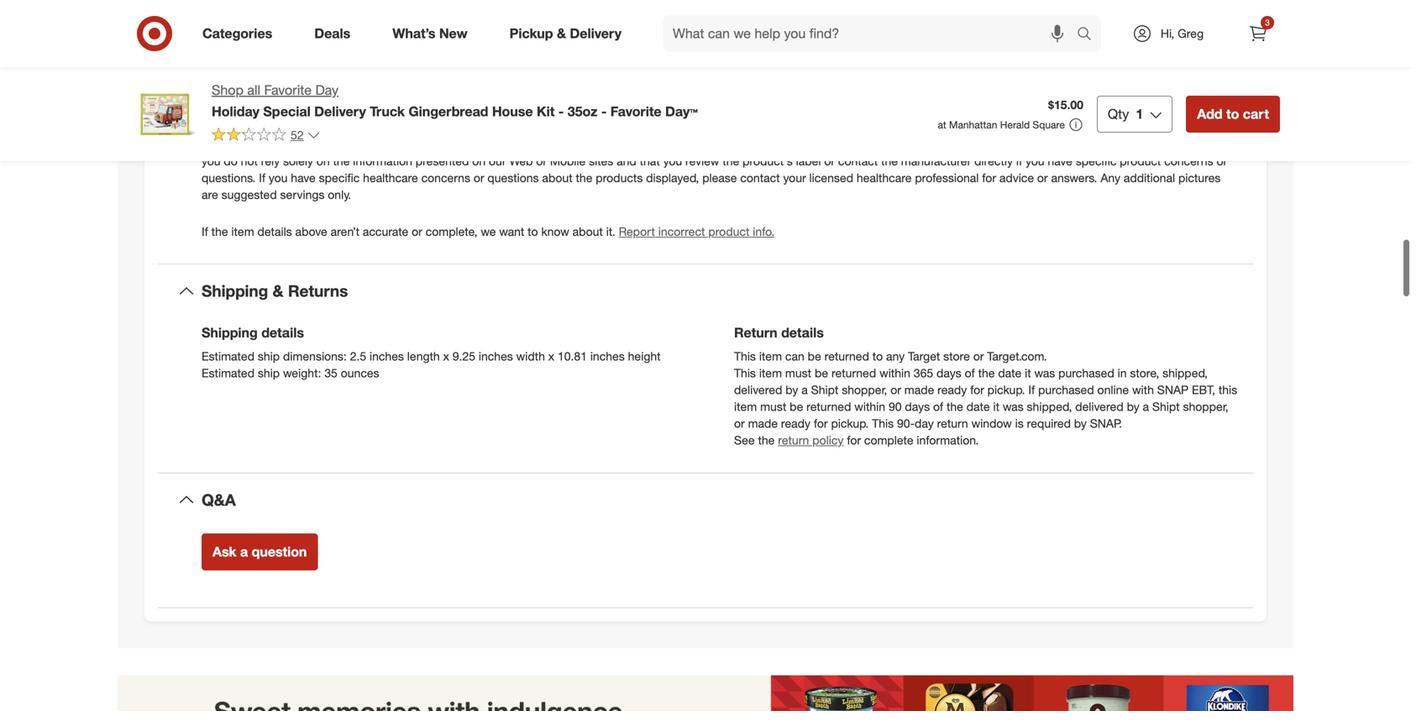 Task type: describe. For each thing, give the bounding box(es) containing it.
improve
[[776, 137, 818, 151]]

0 vertical spatial days
[[937, 366, 962, 381]]

on up update
[[1022, 120, 1035, 135]]

0 horizontal spatial was
[[1003, 400, 1024, 414]]

1 vertical spatial are
[[202, 187, 218, 202]]

since
[[271, 137, 299, 151]]

or down content
[[202, 137, 212, 151]]

update
[[1020, 137, 1057, 151]]

2 vertical spatial this
[[872, 416, 894, 431]]

to inside return details this item can be returned to any target store or target.com. this item must be returned within 365 days of the date it was purchased in store, shipped, delivered by a shipt shopper, or made ready for pickup. if purchased online with snap ebt, this item must be returned within 90 days of the date it was shipped, delivered by a shipt shopper, or made ready for pickup. this 90-day return window is required by snap. see the return policy for complete information.
[[873, 349, 883, 364]]

additional
[[1124, 170, 1175, 185]]

answers.
[[1051, 170, 1098, 185]]

2 inches from the left
[[479, 349, 513, 364]]

qty 1
[[1108, 106, 1144, 122]]

and up products
[[617, 154, 637, 168]]

shipping details estimated ship dimensions: 2.5 inches length x 9.25 inches width x 10.81 inches height estimated ship weight: 35 ounces
[[202, 325, 661, 381]]

formulas
[[948, 137, 994, 151]]

1 estimated from the top
[[202, 349, 255, 364]]

or up labels.
[[1086, 120, 1096, 135]]

manufacturer
[[901, 154, 971, 168]]

for up the window
[[970, 383, 985, 398]]

purposes
[[390, 120, 439, 135]]

the down suggested
[[211, 224, 228, 239]]

recommend
[[1144, 137, 1208, 151]]

2 vertical spatial by
[[1074, 416, 1087, 431]]

or left we
[[412, 224, 422, 239]]

1 their from the left
[[877, 137, 901, 151]]

question
[[252, 544, 307, 560]]

1 vertical spatial only.
[[328, 187, 351, 202]]

day
[[315, 82, 339, 98]]

q&a button
[[158, 474, 1254, 527]]

0 vertical spatial information
[[959, 120, 1019, 135]]

target inside the grocery disclaimer : content on this site is for reference purposes only.  target does not represent or warrant that the nutrition, ingredient, allergen and other product information on our web or mobile sites are accurate or complete, since this information comes from the product manufacturers.  on occasion, manufacturers may improve or change their product formulas and update their labels.  we recommend that you do not rely solely on the information presented on our web or mobile sites and that you review the product's label or contact the manufacturer directly if you have specific product concerns or questions.  if you have specific healthcare concerns or questions about the products displayed, please contact your licensed healthcare professional for advice or answers.  any additional pictures are suggested servings only.
[[469, 120, 501, 135]]

0 vertical spatial shopper,
[[842, 383, 887, 398]]

1 horizontal spatial shipt
[[1153, 400, 1180, 414]]

0 horizontal spatial days
[[905, 400, 930, 414]]

or down manufacturers.
[[536, 154, 547, 168]]

the down target.com.
[[978, 366, 995, 381]]

1 horizontal spatial delivered
[[1076, 400, 1124, 414]]

ebt,
[[1192, 383, 1216, 398]]

info.
[[753, 224, 775, 239]]

imported
[[358, 52, 407, 67]]

1 vertical spatial web
[[509, 154, 533, 168]]

1 horizontal spatial are
[[1166, 120, 1183, 135]]

site
[[286, 120, 304, 135]]

0 vertical spatial be
[[808, 349, 821, 364]]

image of holiday special delivery truck gingerbread house kit - 35oz - favorite day™ image
[[131, 81, 198, 148]]

1 vertical spatial within
[[855, 400, 886, 414]]

height
[[628, 349, 661, 364]]

1 vertical spatial not
[[241, 154, 258, 168]]

and up change at the right top of page
[[861, 120, 881, 135]]

please
[[703, 170, 737, 185]]

0 horizontal spatial if
[[202, 224, 208, 239]]

or left questions
[[474, 170, 484, 185]]

1 vertical spatial about
[[573, 224, 603, 239]]

products
[[596, 170, 643, 185]]

content
[[202, 120, 244, 135]]

2 vertical spatial be
[[790, 400, 803, 414]]

on right "solely"
[[317, 154, 330, 168]]

can
[[785, 349, 805, 364]]

or right advice
[[1038, 170, 1048, 185]]

0 horizontal spatial pickup.
[[831, 416, 869, 431]]

grocery
[[202, 103, 247, 118]]

or up pictures
[[1217, 154, 1228, 168]]

2 their from the left
[[1061, 137, 1084, 151]]

0 vertical spatial concerns
[[1165, 154, 1214, 168]]

1 vertical spatial our
[[489, 154, 506, 168]]

origin : made in the usa and imported
[[202, 52, 407, 67]]

shipping for shipping & returns
[[202, 281, 268, 301]]

report
[[619, 224, 655, 239]]

the right see
[[758, 433, 775, 448]]

1 horizontal spatial date
[[998, 366, 1022, 381]]

1 horizontal spatial our
[[1038, 120, 1056, 135]]

1 horizontal spatial delivery
[[570, 25, 622, 42]]

categories
[[202, 25, 272, 42]]

delivery inside 'shop all favorite day holiday special delivery truck gingerbread house kit - 35oz - favorite day™'
[[314, 103, 366, 120]]

1 horizontal spatial that
[[664, 120, 685, 135]]

width
[[516, 349, 545, 364]]

1 horizontal spatial was
[[1035, 366, 1055, 381]]

1 horizontal spatial a
[[802, 383, 808, 398]]

2 - from the left
[[601, 103, 607, 120]]

return policy link
[[778, 433, 844, 448]]

reference
[[337, 120, 387, 135]]

other
[[884, 120, 912, 135]]

1 vertical spatial be
[[815, 366, 828, 381]]

365
[[914, 366, 934, 381]]

1 vertical spatial complete,
[[426, 224, 478, 239]]

nutrition,
[[708, 120, 754, 135]]

1 vertical spatial have
[[291, 170, 316, 185]]

or down allergen
[[821, 137, 832, 151]]

square
[[1033, 118, 1065, 131]]

a inside button
[[240, 544, 248, 560]]

manhattan
[[949, 118, 998, 131]]

you up displayed,
[[663, 154, 682, 168]]

pickup
[[510, 25, 553, 42]]

about inside the grocery disclaimer : content on this site is for reference purposes only.  target does not represent or warrant that the nutrition, ingredient, allergen and other product information on our web or mobile sites are accurate or complete, since this information comes from the product manufacturers.  on occasion, manufacturers may improve or change their product formulas and update their labels.  we recommend that you do not rely solely on the information presented on our web or mobile sites and that you review the product's label or contact the manufacturer directly if you have specific product concerns or questions.  if you have specific healthcare concerns or questions about the products displayed, please contact your licensed healthcare professional for advice or answers.  any additional pictures are suggested servings only.
[[542, 170, 573, 185]]

item left can
[[759, 349, 782, 364]]

52
[[291, 128, 304, 142]]

search button
[[1070, 15, 1110, 55]]

professional
[[915, 170, 979, 185]]

0 horizontal spatial made
[[748, 416, 778, 431]]

labels.
[[1087, 137, 1121, 151]]

online
[[1098, 383, 1129, 398]]

q&a
[[202, 490, 236, 510]]

0 vertical spatial mobile
[[1100, 120, 1135, 135]]

and right the usa
[[335, 52, 355, 67]]

& for pickup
[[557, 25, 566, 42]]

and down at manhattan herald square
[[997, 137, 1017, 151]]

1 horizontal spatial return
[[937, 416, 968, 431]]

1 vertical spatial this
[[734, 366, 756, 381]]

2 vertical spatial that
[[640, 154, 660, 168]]

1 horizontal spatial pickup.
[[988, 383, 1025, 398]]

advertisement region
[[118, 676, 1294, 712]]

1 vertical spatial returned
[[832, 366, 876, 381]]

0 horizontal spatial concerns
[[421, 170, 470, 185]]

shop
[[212, 82, 244, 98]]

ingredient,
[[757, 120, 813, 135]]

3 inches from the left
[[590, 349, 625, 364]]

0 vertical spatial returned
[[825, 349, 869, 364]]

deals link
[[300, 15, 372, 52]]

: inside the grocery disclaimer : content on this site is for reference purposes only.  target does not represent or warrant that the nutrition, ingredient, allergen and other product information on our web or mobile sites are accurate or complete, since this information comes from the product manufacturers.  on occasion, manufacturers may improve or change their product formulas and update their labels.  we recommend that you do not rely solely on the information presented on our web or mobile sites and that you review the product's label or contact the manufacturer directly if you have specific product concerns or questions.  if you have specific healthcare concerns or questions about the products displayed, please contact your licensed healthcare professional for advice or answers.  any additional pictures are suggested servings only.
[[310, 103, 313, 118]]

90
[[889, 400, 902, 414]]

disclaimer
[[250, 103, 310, 118]]

1 vertical spatial date
[[967, 400, 990, 414]]

for right 52
[[319, 120, 333, 135]]

2 healthcare from the left
[[857, 170, 912, 185]]

0 horizontal spatial to
[[528, 224, 538, 239]]

categories link
[[188, 15, 293, 52]]

2 horizontal spatial that
[[1211, 137, 1231, 151]]

for up policy
[[814, 416, 828, 431]]

0 vertical spatial :
[[236, 52, 239, 67]]

label
[[796, 154, 821, 168]]

new
[[439, 25, 468, 42]]

2 ship from the top
[[258, 366, 280, 381]]

the left products
[[576, 170, 593, 185]]

deals
[[314, 25, 351, 42]]

0 horizontal spatial specific
[[319, 170, 360, 185]]

0 vertical spatial sites
[[1138, 120, 1163, 135]]

1 - from the left
[[559, 103, 564, 120]]

90-
[[897, 416, 915, 431]]

2 vertical spatial information
[[353, 154, 412, 168]]

0 vertical spatial contact
[[838, 154, 878, 168]]

your
[[783, 170, 806, 185]]

1 vertical spatial must
[[760, 400, 787, 414]]

return details this item can be returned to any target store or target.com. this item must be returned within 365 days of the date it was purchased in store, shipped, delivered by a shipt shopper, or made ready for pickup. if purchased online with snap ebt, this item must be returned within 90 days of the date it was shipped, delivered by a shipt shopper, or made ready for pickup. this 90-day return window is required by snap. see the return policy for complete information.
[[734, 325, 1238, 448]]

10.81
[[558, 349, 587, 364]]

qty
[[1108, 106, 1129, 122]]

may
[[751, 137, 773, 151]]

ounces
[[341, 366, 379, 381]]

1 horizontal spatial made
[[905, 383, 934, 398]]

9.25
[[453, 349, 476, 364]]

or up licensed
[[824, 154, 835, 168]]

2 vertical spatial returned
[[807, 400, 851, 414]]

the down reference
[[333, 154, 350, 168]]

0 vertical spatial by
[[786, 383, 798, 398]]

0 vertical spatial within
[[880, 366, 911, 381]]

0 horizontal spatial of
[[933, 400, 944, 414]]

0 horizontal spatial delivered
[[734, 383, 783, 398]]

1 vertical spatial information
[[324, 137, 383, 151]]

0 vertical spatial in
[[275, 52, 285, 67]]

if the item details above aren't accurate or complete, we want to know about it. report incorrect product info.
[[202, 224, 775, 239]]

0 vertical spatial must
[[785, 366, 812, 381]]

you down rely
[[269, 170, 288, 185]]

report incorrect product info. button
[[619, 223, 775, 240]]

you right if
[[1026, 154, 1045, 168]]

review
[[686, 154, 720, 168]]

pickup & delivery link
[[495, 15, 643, 52]]

you left the do
[[202, 154, 221, 168]]

0 vertical spatial this
[[264, 120, 282, 135]]

day
[[915, 416, 934, 431]]

origin
[[202, 52, 236, 67]]

1 inches from the left
[[370, 349, 404, 364]]

1 vertical spatial purchased
[[1039, 383, 1094, 398]]

on down holiday at the left of the page
[[247, 120, 260, 135]]

or up see
[[734, 416, 745, 431]]

incorrect
[[659, 224, 705, 239]]

gingerbread
[[409, 103, 488, 120]]

complete, inside the grocery disclaimer : content on this site is for reference purposes only.  target does not represent or warrant that the nutrition, ingredient, allergen and other product information on our web or mobile sites are accurate or complete, since this information comes from the product manufacturers.  on occasion, manufacturers may improve or change their product formulas and update their labels.  we recommend that you do not rely solely on the information presented on our web or mobile sites and that you review the product's label or contact the manufacturer directly if you have specific product concerns or questions.  if you have specific healthcare concerns or questions about the products displayed, please contact your licensed healthcare professional for advice or answers.  any additional pictures are suggested servings only.
[[216, 137, 268, 151]]

represent
[[554, 120, 605, 135]]

target inside return details this item can be returned to any target store or target.com. this item must be returned within 365 days of the date it was purchased in store, shipped, delivered by a shipt shopper, or made ready for pickup. if purchased online with snap ebt, this item must be returned within 90 days of the date it was shipped, delivered by a shipt shopper, or made ready for pickup. this 90-day return window is required by snap. see the return policy for complete information.
[[908, 349, 940, 364]]

presented
[[416, 154, 469, 168]]

or up on
[[608, 120, 619, 135]]

35
[[325, 366, 338, 381]]

1 horizontal spatial shipped,
[[1163, 366, 1208, 381]]

to inside button
[[1227, 106, 1240, 122]]

1 horizontal spatial of
[[965, 366, 975, 381]]

made
[[242, 52, 272, 67]]

accurate inside the grocery disclaimer : content on this site is for reference purposes only.  target does not represent or warrant that the nutrition, ingredient, allergen and other product information on our web or mobile sites are accurate or complete, since this information comes from the product manufacturers.  on occasion, manufacturers may improve or change their product formulas and update their labels.  we recommend that you do not rely solely on the information presented on our web or mobile sites and that you review the product's label or contact the manufacturer directly if you have specific product concerns or questions.  if you have specific healthcare concerns or questions about the products displayed, please contact your licensed healthcare professional for advice or answers.  any additional pictures are suggested servings only.
[[1186, 120, 1232, 135]]

details for shipping
[[261, 325, 304, 341]]

returns
[[288, 281, 348, 301]]

for down directly
[[982, 170, 996, 185]]

the right the from
[[453, 137, 469, 151]]

0 vertical spatial this
[[734, 349, 756, 364]]

window
[[972, 416, 1012, 431]]

0 horizontal spatial mobile
[[550, 154, 586, 168]]

change
[[835, 137, 874, 151]]

on
[[599, 137, 614, 151]]



Task type: locate. For each thing, give the bounding box(es) containing it.
1 vertical spatial this
[[302, 137, 321, 151]]

0 horizontal spatial shipt
[[811, 383, 839, 398]]

web up questions
[[509, 154, 533, 168]]

shipt up policy
[[811, 383, 839, 398]]

0 horizontal spatial is
[[308, 120, 316, 135]]

shipped, up snap
[[1163, 366, 1208, 381]]

1 vertical spatial favorite
[[611, 103, 662, 120]]

return
[[734, 325, 778, 341]]

returned left 365
[[832, 366, 876, 381]]

the up manufacturers
[[688, 120, 705, 135]]

information
[[959, 120, 1019, 135], [324, 137, 383, 151], [353, 154, 412, 168]]

0 horizontal spatial delivery
[[314, 103, 366, 120]]

if inside the grocery disclaimer : content on this site is for reference purposes only.  target does not represent or warrant that the nutrition, ingredient, allergen and other product information on our web or mobile sites are accurate or complete, since this information comes from the product manufacturers.  on occasion, manufacturers may improve or change their product formulas and update their labels.  we recommend that you do not rely solely on the information presented on our web or mobile sites and that you review the product's label or contact the manufacturer directly if you have specific product concerns or questions.  if you have specific healthcare concerns or questions about the products displayed, please contact your licensed healthcare professional for advice or answers.  any additional pictures are suggested servings only.
[[259, 170, 265, 185]]

details inside shipping details estimated ship dimensions: 2.5 inches length x 9.25 inches width x 10.81 inches height estimated ship weight: 35 ounces
[[261, 325, 304, 341]]

0 horizontal spatial contact
[[740, 170, 780, 185]]

shipt down snap
[[1153, 400, 1180, 414]]

0 vertical spatial pickup.
[[988, 383, 1025, 398]]

or up "90"
[[891, 383, 901, 398]]

complete, up the do
[[216, 137, 268, 151]]

1 horizontal spatial this
[[302, 137, 321, 151]]

1
[[1136, 106, 1144, 122]]

that down add in the top of the page
[[1211, 137, 1231, 151]]

by
[[786, 383, 798, 398], [1127, 400, 1140, 414], [1074, 416, 1087, 431]]

was
[[1035, 366, 1055, 381], [1003, 400, 1024, 414]]

2 vertical spatial to
[[873, 349, 883, 364]]

1 vertical spatial by
[[1127, 400, 1140, 414]]

1 vertical spatial contact
[[740, 170, 780, 185]]

2 horizontal spatial this
[[1219, 383, 1238, 398]]

product's
[[743, 154, 793, 168]]

pickup & delivery
[[510, 25, 622, 42]]

1 horizontal spatial in
[[1118, 366, 1127, 381]]

2 horizontal spatial if
[[1029, 383, 1035, 398]]

details left above
[[258, 224, 292, 239]]

healthcare down change at the right top of page
[[857, 170, 912, 185]]

solely
[[283, 154, 313, 168]]

store,
[[1130, 366, 1160, 381]]

be right can
[[808, 349, 821, 364]]

pickup.
[[988, 383, 1025, 398], [831, 416, 869, 431]]

dimensions:
[[283, 349, 347, 364]]

do
[[224, 154, 238, 168]]

it up the window
[[993, 400, 1000, 414]]

day™
[[665, 103, 698, 120]]

this
[[734, 349, 756, 364], [734, 366, 756, 381], [872, 416, 894, 431]]

know
[[541, 224, 569, 239]]

1 horizontal spatial concerns
[[1165, 154, 1214, 168]]

the
[[288, 52, 305, 67], [688, 120, 705, 135], [453, 137, 469, 151], [333, 154, 350, 168], [723, 154, 740, 168], [881, 154, 898, 168], [576, 170, 593, 185], [211, 224, 228, 239], [978, 366, 995, 381], [947, 400, 964, 414], [758, 433, 775, 448]]

the down other
[[881, 154, 898, 168]]

shipping inside dropdown button
[[202, 281, 268, 301]]

purchased up required
[[1039, 383, 1094, 398]]

1 vertical spatial mobile
[[550, 154, 586, 168]]

1 vertical spatial ready
[[781, 416, 811, 431]]

& inside dropdown button
[[273, 281, 284, 301]]

their down square
[[1061, 137, 1084, 151]]

herald
[[1000, 118, 1030, 131]]

the up information.
[[947, 400, 964, 414]]

2 estimated from the top
[[202, 366, 255, 381]]

1 horizontal spatial contact
[[838, 154, 878, 168]]

1 horizontal spatial days
[[937, 366, 962, 381]]

1 x from the left
[[443, 349, 449, 364]]

our up questions
[[489, 154, 506, 168]]

made up see
[[748, 416, 778, 431]]

2 shipping from the top
[[202, 325, 258, 341]]

it down target.com.
[[1025, 366, 1031, 381]]

0 horizontal spatial our
[[489, 154, 506, 168]]

x right width
[[548, 349, 555, 364]]

1 vertical spatial sites
[[589, 154, 614, 168]]

a down can
[[802, 383, 808, 398]]

x left 9.25
[[443, 349, 449, 364]]

this inside return details this item can be returned to any target store or target.com. this item must be returned within 365 days of the date it was purchased in store, shipped, delivered by a shipt shopper, or made ready for pickup. if purchased online with snap ebt, this item must be returned within 90 days of the date it was shipped, delivered by a shipt shopper, or made ready for pickup. this 90-day return window is required by snap. see the return policy for complete information.
[[1219, 383, 1238, 398]]

returned up policy
[[807, 400, 851, 414]]

of
[[965, 366, 975, 381], [933, 400, 944, 414]]

1 horizontal spatial their
[[1061, 137, 1084, 151]]

delivery right pickup
[[570, 25, 622, 42]]

is right the window
[[1015, 416, 1024, 431]]

-
[[559, 103, 564, 120], [601, 103, 607, 120]]

0 vertical spatial delivered
[[734, 383, 783, 398]]

0 horizontal spatial shopper,
[[842, 383, 887, 398]]

0 vertical spatial date
[[998, 366, 1022, 381]]

ask
[[213, 544, 237, 560]]

details for return
[[781, 325, 824, 341]]

ready down store
[[938, 383, 967, 398]]

0 vertical spatial favorite
[[264, 82, 312, 98]]

about left it.
[[573, 224, 603, 239]]

for right policy
[[847, 433, 861, 448]]

length
[[407, 349, 440, 364]]

and
[[335, 52, 355, 67], [861, 120, 881, 135], [997, 137, 1017, 151], [617, 154, 637, 168]]

1 horizontal spatial only.
[[443, 120, 466, 135]]

complete
[[864, 433, 914, 448]]

1 vertical spatial ship
[[258, 366, 280, 381]]

1 vertical spatial estimated
[[202, 366, 255, 381]]

that down occasion,
[[640, 154, 660, 168]]

is inside the grocery disclaimer : content on this site is for reference purposes only.  target does not represent or warrant that the nutrition, ingredient, allergen and other product information on our web or mobile sites are accurate or complete, since this information comes from the product manufacturers.  on occasion, manufacturers may improve or change their product formulas and update their labels.  we recommend that you do not rely solely on the information presented on our web or mobile sites and that you review the product's label or contact the manufacturer directly if you have specific product concerns or questions.  if you have specific healthcare concerns or questions about the products displayed, please contact your licensed healthcare professional for advice or answers.  any additional pictures are suggested servings only.
[[308, 120, 316, 135]]

inches right 10.81
[[590, 349, 625, 364]]

1 vertical spatial shopper,
[[1183, 400, 1229, 414]]

1 ship from the top
[[258, 349, 280, 364]]

ask a question
[[213, 544, 307, 560]]

1 vertical spatial target
[[908, 349, 940, 364]]

1 vertical spatial accurate
[[363, 224, 409, 239]]

0 vertical spatial about
[[542, 170, 573, 185]]

aren't
[[331, 224, 360, 239]]

- right the kit
[[559, 103, 564, 120]]

0 vertical spatial only.
[[443, 120, 466, 135]]

what's new link
[[378, 15, 489, 52]]

1 horizontal spatial web
[[1059, 120, 1082, 135]]

What can we help you find? suggestions appear below search field
[[663, 15, 1081, 52]]

1 vertical spatial shipt
[[1153, 400, 1180, 414]]

0 vertical spatial estimated
[[202, 349, 255, 364]]

all
[[247, 82, 260, 98]]

delivered up snap.
[[1076, 400, 1124, 414]]

or right store
[[973, 349, 984, 364]]

0 vertical spatial shipt
[[811, 383, 839, 398]]

above
[[295, 224, 327, 239]]

store
[[944, 349, 970, 364]]

a down with on the bottom right of the page
[[1143, 400, 1149, 414]]

advice
[[1000, 170, 1034, 185]]

1 horizontal spatial ready
[[938, 383, 967, 398]]

in right 'made'
[[275, 52, 285, 67]]

0 horizontal spatial favorite
[[264, 82, 312, 98]]

mobile up labels.
[[1100, 120, 1135, 135]]

shipped, up required
[[1027, 400, 1072, 414]]

0 horizontal spatial healthcare
[[363, 170, 418, 185]]

date up the window
[[967, 400, 990, 414]]

cart
[[1243, 106, 1269, 122]]

0 vertical spatial not
[[534, 120, 551, 135]]

0 vertical spatial ready
[[938, 383, 967, 398]]

3 link
[[1240, 15, 1277, 52]]

1 horizontal spatial have
[[1048, 154, 1073, 168]]

contact down change at the right top of page
[[838, 154, 878, 168]]

return up information.
[[937, 416, 968, 431]]

estimated down the shipping & returns
[[202, 349, 255, 364]]

0 vertical spatial accurate
[[1186, 120, 1232, 135]]

& for shipping
[[273, 281, 284, 301]]

for
[[319, 120, 333, 135], [982, 170, 996, 185], [970, 383, 985, 398], [814, 416, 828, 431], [847, 433, 861, 448]]

details up dimensions:
[[261, 325, 304, 341]]

0 horizontal spatial only.
[[328, 187, 351, 202]]

1 shipping from the top
[[202, 281, 268, 301]]

shipping inside shipping details estimated ship dimensions: 2.5 inches length x 9.25 inches width x 10.81 inches height estimated ship weight: 35 ounces
[[202, 325, 258, 341]]

the left the usa
[[288, 52, 305, 67]]

shopper, down ebt,
[[1183, 400, 1229, 414]]

mobile
[[1100, 120, 1135, 135], [550, 154, 586, 168]]

item down return
[[759, 366, 782, 381]]

1 vertical spatial concerns
[[421, 170, 470, 185]]

was down target.com.
[[1035, 366, 1055, 381]]

if
[[1016, 154, 1023, 168]]

hi,
[[1161, 26, 1175, 41]]

shipping left returns
[[202, 281, 268, 301]]

are
[[1166, 120, 1183, 135], [202, 187, 218, 202]]

target down house
[[469, 120, 501, 135]]

1 horizontal spatial -
[[601, 103, 607, 120]]

shipping & returns button
[[158, 265, 1254, 318]]

inches right 9.25
[[479, 349, 513, 364]]

within left "90"
[[855, 400, 886, 414]]

pickup. down target.com.
[[988, 383, 1025, 398]]

in inside return details this item can be returned to any target store or target.com. this item must be returned within 365 days of the date it was purchased in store, shipped, delivered by a shipt shopper, or made ready for pickup. if purchased online with snap ebt, this item must be returned within 90 days of the date it was shipped, delivered by a shipt shopper, or made ready for pickup. this 90-day return window is required by snap. see the return policy for complete information.
[[1118, 366, 1127, 381]]

this
[[264, 120, 282, 135], [302, 137, 321, 151], [1219, 383, 1238, 398]]

ready up return policy link
[[781, 416, 811, 431]]

questions
[[488, 170, 539, 185]]

0 horizontal spatial return
[[778, 433, 809, 448]]

to right want
[[528, 224, 538, 239]]

1 horizontal spatial not
[[534, 120, 551, 135]]

1 horizontal spatial mobile
[[1100, 120, 1135, 135]]

1 vertical spatial a
[[1143, 400, 1149, 414]]

& right pickup
[[557, 25, 566, 42]]

occasion,
[[618, 137, 668, 151]]

ship left dimensions:
[[258, 349, 280, 364]]

it.
[[606, 224, 616, 239]]

of up day
[[933, 400, 944, 414]]

0 horizontal spatial target
[[469, 120, 501, 135]]

weight:
[[283, 366, 321, 381]]

this right ebt,
[[1219, 383, 1238, 398]]

it
[[1025, 366, 1031, 381], [993, 400, 1000, 414]]

required
[[1027, 416, 1071, 431]]

1 vertical spatial shipped,
[[1027, 400, 1072, 414]]

1 healthcare from the left
[[363, 170, 418, 185]]

2 horizontal spatial inches
[[590, 349, 625, 364]]

grocery disclaimer : content on this site is for reference purposes only.  target does not represent or warrant that the nutrition, ingredient, allergen and other product information on our web or mobile sites are accurate or complete, since this information comes from the product manufacturers.  on occasion, manufacturers may improve or change their product formulas and update their labels.  we recommend that you do not rely solely on the information presented on our web or mobile sites and that you review the product's label or contact the manufacturer directly if you have specific product concerns or questions.  if you have specific healthcare concerns or questions about the products displayed, please contact your licensed healthcare professional for advice or answers.  any additional pictures are suggested servings only.
[[202, 103, 1232, 202]]

1 vertical spatial to
[[528, 224, 538, 239]]

0 horizontal spatial ready
[[781, 416, 811, 431]]

have
[[1048, 154, 1073, 168], [291, 170, 316, 185]]

what's
[[393, 25, 436, 42]]

any
[[886, 349, 905, 364]]

that
[[664, 120, 685, 135], [1211, 137, 1231, 151], [640, 154, 660, 168]]

1 horizontal spatial it
[[1025, 366, 1031, 381]]

must up return policy link
[[760, 400, 787, 414]]

52 link
[[212, 127, 321, 146]]

rely
[[261, 154, 280, 168]]

on right the presented
[[472, 154, 486, 168]]

0 vertical spatial purchased
[[1059, 366, 1115, 381]]

shop all favorite day holiday special delivery truck gingerbread house kit - 35oz - favorite day™
[[212, 82, 698, 120]]

1 horizontal spatial by
[[1074, 416, 1087, 431]]

1 horizontal spatial :
[[310, 103, 313, 118]]

returned left any
[[825, 349, 869, 364]]

if down target.com.
[[1029, 383, 1035, 398]]

sites
[[1138, 120, 1163, 135], [589, 154, 614, 168]]

0 vertical spatial complete,
[[216, 137, 268, 151]]

questions.
[[202, 170, 256, 185]]

1 horizontal spatial complete,
[[426, 224, 478, 239]]

want
[[499, 224, 525, 239]]

shopper, down any
[[842, 383, 887, 398]]

have up answers.
[[1048, 154, 1073, 168]]

within down any
[[880, 366, 911, 381]]

snap
[[1158, 383, 1189, 398]]

we
[[481, 224, 496, 239]]

truck
[[370, 103, 405, 120]]

special
[[263, 103, 311, 120]]

delivery down the day
[[314, 103, 366, 120]]

manufacturers.
[[517, 137, 596, 151]]

what's new
[[393, 25, 468, 42]]

days down store
[[937, 366, 962, 381]]

have up servings
[[291, 170, 316, 185]]

servings
[[280, 187, 325, 202]]

0 horizontal spatial it
[[993, 400, 1000, 414]]

2 x from the left
[[548, 349, 555, 364]]

if inside return details this item can be returned to any target store or target.com. this item must be returned within 365 days of the date it was purchased in store, shipped, delivered by a shipt shopper, or made ready for pickup. if purchased online with snap ebt, this item must be returned within 90 days of the date it was shipped, delivered by a shipt shopper, or made ready for pickup. this 90-day return window is required by snap. see the return policy for complete information.
[[1029, 383, 1035, 398]]

estimated left weight:
[[202, 366, 255, 381]]

favorite
[[264, 82, 312, 98], [611, 103, 662, 120]]

is inside return details this item can be returned to any target store or target.com. this item must be returned within 365 days of the date it was purchased in store, shipped, delivered by a shipt shopper, or made ready for pickup. if purchased online with snap ebt, this item must be returned within 90 days of the date it was shipped, delivered by a shipt shopper, or made ready for pickup. this 90-day return window is required by snap. see the return policy for complete information.
[[1015, 416, 1024, 431]]

1 horizontal spatial to
[[873, 349, 883, 364]]

by down can
[[786, 383, 798, 398]]

are down questions.
[[202, 187, 218, 202]]

complete, left we
[[426, 224, 478, 239]]

1 vertical spatial &
[[273, 281, 284, 301]]

delivered up see
[[734, 383, 783, 398]]

our up update
[[1038, 120, 1056, 135]]

not right the do
[[241, 154, 258, 168]]

0 vertical spatial target
[[469, 120, 501, 135]]

0 vertical spatial it
[[1025, 366, 1031, 381]]

item up see
[[734, 400, 757, 414]]

1 vertical spatial return
[[778, 433, 809, 448]]

add to cart button
[[1186, 96, 1280, 133]]

complete,
[[216, 137, 268, 151], [426, 224, 478, 239]]

or
[[608, 120, 619, 135], [1086, 120, 1096, 135], [202, 137, 212, 151], [821, 137, 832, 151], [536, 154, 547, 168], [824, 154, 835, 168], [1217, 154, 1228, 168], [474, 170, 484, 185], [1038, 170, 1048, 185], [412, 224, 422, 239], [973, 349, 984, 364], [891, 383, 901, 398], [734, 416, 745, 431]]

house
[[492, 103, 533, 120]]

item down suggested
[[231, 224, 254, 239]]

pictures
[[1179, 170, 1221, 185]]

to right add in the top of the page
[[1227, 106, 1240, 122]]

contact
[[838, 154, 878, 168], [740, 170, 780, 185]]

0 horizontal spatial sites
[[589, 154, 614, 168]]

days
[[937, 366, 962, 381], [905, 400, 930, 414]]

1 horizontal spatial favorite
[[611, 103, 662, 120]]

details inside return details this item can be returned to any target store or target.com. this item must be returned within 365 days of the date it was purchased in store, shipped, delivered by a shipt shopper, or made ready for pickup. if purchased online with snap ebt, this item must be returned within 90 days of the date it was shipped, delivered by a shipt shopper, or made ready for pickup. this 90-day return window is required by snap. see the return policy for complete information.
[[781, 325, 824, 341]]

1 horizontal spatial specific
[[1076, 154, 1117, 168]]

0 horizontal spatial accurate
[[363, 224, 409, 239]]

1 vertical spatial is
[[1015, 416, 1024, 431]]

about down manufacturers.
[[542, 170, 573, 185]]

1 vertical spatial shipping
[[202, 325, 258, 341]]

the up please
[[723, 154, 740, 168]]

2 vertical spatial a
[[240, 544, 248, 560]]

shipping for shipping details estimated ship dimensions: 2.5 inches length x 9.25 inches width x 10.81 inches height estimated ship weight: 35 ounces
[[202, 325, 258, 341]]

target up 365
[[908, 349, 940, 364]]

healthcare
[[363, 170, 418, 185], [857, 170, 912, 185]]

0 vertical spatial made
[[905, 383, 934, 398]]

accurate up recommend at the top of the page
[[1186, 120, 1232, 135]]

sites down on
[[589, 154, 614, 168]]

1 vertical spatial was
[[1003, 400, 1024, 414]]

1 horizontal spatial inches
[[479, 349, 513, 364]]

2 horizontal spatial to
[[1227, 106, 1240, 122]]

information up formulas
[[959, 120, 1019, 135]]

at
[[938, 118, 947, 131]]



Task type: vqa. For each thing, say whether or not it's contained in the screenshot.
The Start
no



